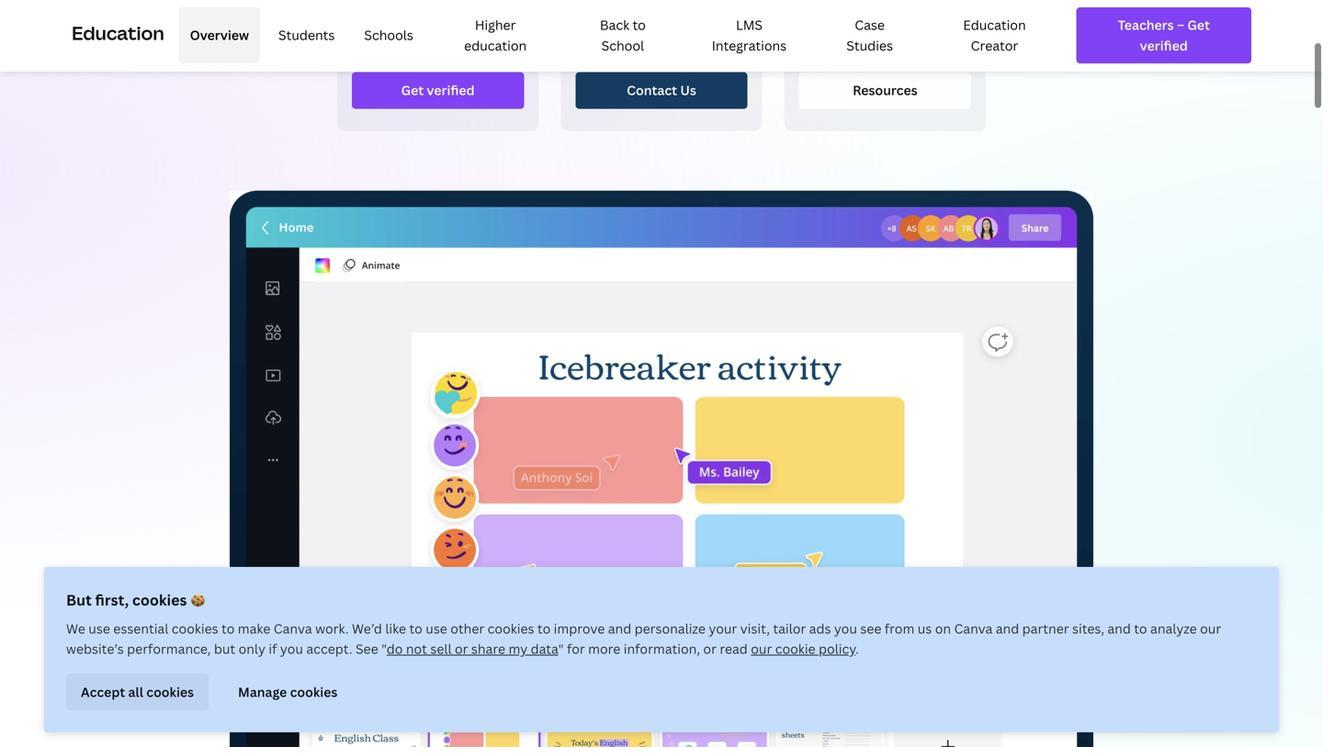 Task type: locate. For each thing, give the bounding box(es) containing it.
manage
[[238, 683, 287, 701]]

lms
[[736, 16, 763, 34]]

cookies down '🍪'
[[172, 620, 218, 637]]

students inside education element
[[278, 26, 335, 44]]

sell
[[430, 640, 452, 658]]

but
[[214, 640, 235, 658]]

essential
[[113, 620, 168, 637]]

0 horizontal spatial "
[[381, 640, 387, 658]]

analyze
[[1151, 620, 1197, 637]]

accept all cookies
[[81, 683, 194, 701]]

cookie
[[775, 640, 816, 658]]

work.
[[315, 620, 349, 637]]

canva right on
[[954, 620, 993, 637]]

"
[[381, 640, 387, 658], [558, 640, 564, 658]]

on
[[935, 620, 951, 637]]

schools link
[[353, 7, 424, 63]]

" left for
[[558, 640, 564, 658]]

you
[[834, 620, 857, 637], [280, 640, 303, 658]]

integrations
[[712, 37, 787, 54]]

read
[[720, 640, 748, 658]]

our right analyze
[[1200, 620, 1221, 637]]

you up policy in the right of the page
[[834, 620, 857, 637]]

menu bar inside education element
[[172, 7, 1062, 63]]

schools
[[364, 26, 413, 44], [629, 35, 694, 57]]

policy
[[819, 640, 856, 658]]

menu bar
[[172, 7, 1062, 63]]

to
[[633, 16, 646, 34], [222, 620, 235, 637], [409, 620, 423, 637], [538, 620, 551, 637], [1134, 620, 1147, 637]]

and right "sites,"
[[1108, 620, 1131, 637]]

see
[[356, 640, 378, 658]]

2 horizontal spatial and
[[1108, 620, 1131, 637]]

our down visit, on the bottom of page
[[751, 640, 772, 658]]

0 vertical spatial our
[[1200, 620, 1221, 637]]

0 horizontal spatial you
[[280, 640, 303, 658]]

2 and from the left
[[996, 620, 1019, 637]]

canva up if
[[274, 620, 312, 637]]

personalize
[[635, 620, 706, 637]]

manage cookies
[[238, 683, 338, 701]]

1 vertical spatial our
[[751, 640, 772, 658]]

school
[[602, 37, 644, 54]]

your
[[709, 620, 737, 637]]

do
[[387, 640, 403, 658]]

students left the schools link on the left of page
[[278, 26, 335, 44]]

use
[[88, 620, 110, 637], [426, 620, 447, 637]]

to inside back to school
[[633, 16, 646, 34]]

.
[[856, 640, 859, 658]]

0 horizontal spatial and
[[608, 620, 632, 637]]

to left analyze
[[1134, 620, 1147, 637]]

2 " from the left
[[558, 640, 564, 658]]

or
[[455, 640, 468, 658], [703, 640, 717, 658]]

use up sell
[[426, 620, 447, 637]]

students down the case
[[847, 35, 923, 57]]

teachers
[[401, 35, 475, 57]]

but
[[66, 590, 92, 610]]

1 horizontal spatial use
[[426, 620, 447, 637]]

to right back
[[633, 16, 646, 34]]

tailor
[[773, 620, 806, 637]]

education element
[[72, 0, 1252, 71]]

you right if
[[280, 640, 303, 658]]

overview
[[190, 26, 249, 44]]

use up website's
[[88, 620, 110, 637]]

0 horizontal spatial students
[[278, 26, 335, 44]]

like
[[385, 620, 406, 637]]

make
[[238, 620, 271, 637]]

case studies link
[[819, 7, 920, 63]]

0 vertical spatial you
[[834, 620, 857, 637]]

not
[[406, 640, 427, 658]]

our inside we use essential cookies to make canva work. we'd like to use other cookies to improve and personalize your visit, tailor ads you see from us on canva and partner sites, and to analyze our website's performance, but only if you accept. see "
[[1200, 620, 1221, 637]]

0 horizontal spatial or
[[455, 640, 468, 658]]

0 horizontal spatial education
[[72, 20, 164, 46]]

back to school
[[600, 16, 646, 54]]

1 " from the left
[[381, 640, 387, 658]]

and
[[608, 620, 632, 637], [996, 620, 1019, 637], [1108, 620, 1131, 637]]

education
[[464, 37, 527, 54]]

education for education creator
[[963, 16, 1026, 34]]

menu bar containing higher education
[[172, 7, 1062, 63]]

to up data
[[538, 620, 551, 637]]

1 horizontal spatial our
[[1200, 620, 1221, 637]]

1 horizontal spatial you
[[834, 620, 857, 637]]

canva
[[274, 620, 312, 637], [954, 620, 993, 637]]

cookies up my
[[488, 620, 534, 637]]

higher
[[475, 16, 516, 34]]

schools down back
[[629, 35, 694, 57]]

performance,
[[127, 640, 211, 658]]

1 horizontal spatial "
[[558, 640, 564, 658]]

and left partner
[[996, 620, 1019, 637]]

improve
[[554, 620, 605, 637]]

or right sell
[[455, 640, 468, 658]]

and up do not sell or share my data " for more information, or read our cookie policy .
[[608, 620, 632, 637]]

our
[[1200, 620, 1221, 637], [751, 640, 772, 658]]

case
[[855, 16, 885, 34]]

students
[[278, 26, 335, 44], [847, 35, 923, 57]]

higher education
[[464, 16, 527, 54]]

but first, cookies 🍪
[[66, 590, 205, 610]]

1 horizontal spatial or
[[703, 640, 717, 658]]

1 horizontal spatial canva
[[954, 620, 993, 637]]

0 horizontal spatial canva
[[274, 620, 312, 637]]

or left read
[[703, 640, 717, 658]]

accept.
[[306, 640, 352, 658]]

0 horizontal spatial use
[[88, 620, 110, 637]]

data
[[531, 640, 558, 658]]

cookies
[[132, 590, 187, 610], [172, 620, 218, 637], [488, 620, 534, 637], [146, 683, 194, 701], [290, 683, 338, 701]]

1 horizontal spatial and
[[996, 620, 1019, 637]]

overview link
[[179, 7, 260, 63]]

back
[[600, 16, 630, 34]]

1 horizontal spatial education
[[963, 16, 1026, 34]]

education
[[963, 16, 1026, 34], [72, 20, 164, 46]]

my
[[509, 640, 528, 658]]

cookies down accept.
[[290, 683, 338, 701]]

accept all cookies button
[[66, 674, 209, 710]]

see
[[860, 620, 882, 637]]

1 or from the left
[[455, 640, 468, 658]]

back to school link
[[567, 7, 679, 63]]

0 horizontal spatial schools
[[364, 26, 413, 44]]

" right see
[[381, 640, 387, 658]]

schools right students link
[[364, 26, 413, 44]]

we use essential cookies to make canva work. we'd like to use other cookies to improve and personalize your visit, tailor ads you see from us on canva and partner sites, and to analyze our website's performance, but only if you accept. see "
[[66, 620, 1221, 658]]



Task type: describe. For each thing, give the bounding box(es) containing it.
partner
[[1022, 620, 1069, 637]]

education for education
[[72, 20, 164, 46]]

🍪
[[190, 590, 205, 610]]

accept
[[81, 683, 125, 701]]

for
[[567, 640, 585, 658]]

we
[[66, 620, 85, 637]]

more
[[588, 640, 621, 658]]

us
[[918, 620, 932, 637]]

do not sell or share my data link
[[387, 640, 558, 658]]

higher education link
[[432, 7, 559, 63]]

to right like
[[409, 620, 423, 637]]

education creator link
[[928, 7, 1062, 63]]

share
[[471, 640, 505, 658]]

1 and from the left
[[608, 620, 632, 637]]

studies
[[847, 37, 893, 54]]

information,
[[624, 640, 700, 658]]

manage cookies button
[[223, 674, 352, 710]]

from
[[885, 620, 915, 637]]

1 vertical spatial you
[[280, 640, 303, 658]]

1 canva from the left
[[274, 620, 312, 637]]

1 use from the left
[[88, 620, 110, 637]]

do not sell or share my data " for more information, or read our cookie policy .
[[387, 640, 859, 658]]

case studies
[[847, 16, 893, 54]]

education creator
[[963, 16, 1026, 54]]

sites,
[[1072, 620, 1105, 637]]

lms integrations link
[[687, 7, 812, 63]]

teachers – get verified image
[[1093, 15, 1235, 56]]

schools inside the schools link
[[364, 26, 413, 44]]

lms integrations
[[712, 16, 787, 54]]

3 and from the left
[[1108, 620, 1131, 637]]

we'd
[[352, 620, 382, 637]]

our cookie policy link
[[751, 640, 856, 658]]

to up but
[[222, 620, 235, 637]]

1 horizontal spatial schools
[[629, 35, 694, 57]]

2 canva from the left
[[954, 620, 993, 637]]

only
[[239, 640, 266, 658]]

cookies up essential
[[132, 590, 187, 610]]

2 or from the left
[[703, 640, 717, 658]]

2 use from the left
[[426, 620, 447, 637]]

ads
[[809, 620, 831, 637]]

website's
[[66, 640, 124, 658]]

creator
[[971, 37, 1018, 54]]

other
[[451, 620, 484, 637]]

0 horizontal spatial our
[[751, 640, 772, 658]]

all
[[128, 683, 143, 701]]

1 horizontal spatial students
[[847, 35, 923, 57]]

cookies right all
[[146, 683, 194, 701]]

visit,
[[740, 620, 770, 637]]

" inside we use essential cookies to make canva work. we'd like to use other cookies to improve and personalize your visit, tailor ads you see from us on canva and partner sites, and to analyze our website's performance, but only if you accept. see "
[[381, 640, 387, 658]]

first,
[[95, 590, 129, 610]]

students link
[[267, 7, 346, 63]]

if
[[269, 640, 277, 658]]



Task type: vqa. For each thing, say whether or not it's contained in the screenshot.
1 within cream & lime green minimalist thesis defense mobile-first presentation Group
no



